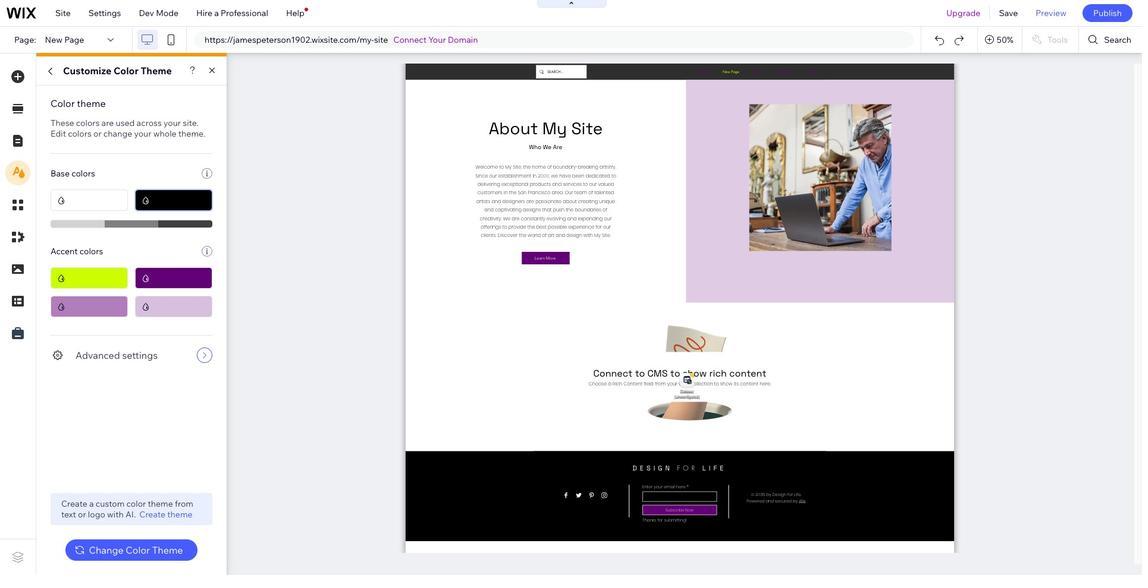Task type: vqa. For each thing, say whether or not it's contained in the screenshot.
the 'clothes'
no



Task type: describe. For each thing, give the bounding box(es) containing it.
custom
[[96, 499, 125, 510]]

1 vertical spatial color
[[51, 98, 75, 109]]

color for customize
[[114, 65, 139, 77]]

theme for color
[[77, 98, 106, 109]]

https://jamespeterson1902.wixsite.com/my-site connect your domain
[[205, 35, 478, 45]]

or inside these colors are used across your site. edit colors or change your whole theme.
[[93, 128, 102, 139]]

change
[[103, 128, 132, 139]]

color for change
[[126, 545, 150, 557]]

color
[[126, 499, 146, 510]]

https://jamespeterson1902.wixsite.com/my-
[[205, 35, 374, 45]]

settings
[[122, 350, 158, 362]]

tools button
[[1023, 27, 1079, 53]]

theme for create
[[167, 510, 192, 521]]

dev
[[139, 8, 154, 18]]

text
[[61, 510, 76, 521]]

dev mode
[[139, 8, 179, 18]]

professional
[[221, 8, 268, 18]]

a for professional
[[214, 8, 219, 18]]

save button
[[990, 0, 1027, 26]]

preview button
[[1027, 0, 1075, 26]]

colors for accent
[[80, 246, 103, 257]]

base
[[51, 168, 70, 179]]

customize color theme
[[63, 65, 172, 77]]

colors for base
[[71, 168, 95, 179]]

these colors are used across your site. edit colors or change your whole theme.
[[51, 118, 205, 139]]

theme for change color theme
[[152, 545, 183, 557]]

color theme
[[51, 98, 106, 109]]

save
[[999, 8, 1018, 18]]

create theme
[[139, 510, 192, 521]]

logo
[[88, 510, 105, 521]]

theme.
[[178, 128, 205, 139]]

colors right edit
[[68, 128, 92, 139]]

site
[[55, 8, 71, 18]]

domain
[[448, 35, 478, 45]]

connect
[[393, 35, 427, 45]]

hire
[[196, 8, 212, 18]]



Task type: locate. For each thing, give the bounding box(es) containing it.
whole
[[153, 128, 176, 139]]

or right text
[[78, 510, 86, 521]]

0 horizontal spatial your
[[134, 128, 151, 139]]

theme up across
[[141, 65, 172, 77]]

0 vertical spatial or
[[93, 128, 102, 139]]

your left site.
[[164, 118, 181, 128]]

2 vertical spatial color
[[126, 545, 150, 557]]

theme left from
[[148, 499, 173, 510]]

upgrade
[[946, 8, 981, 18]]

advanced settings
[[76, 350, 158, 362]]

theme inside create a custom color theme from text or logo with ai.
[[148, 499, 173, 510]]

create theme button
[[139, 510, 192, 521]]

across
[[137, 118, 162, 128]]

hire a professional
[[196, 8, 268, 18]]

preview
[[1036, 8, 1067, 18]]

accent colors
[[51, 246, 103, 257]]

color up "these"
[[51, 98, 75, 109]]

theme up are
[[77, 98, 106, 109]]

create a custom color theme from text or logo with ai.
[[61, 499, 193, 521]]

accent
[[51, 246, 78, 257]]

site
[[374, 35, 388, 45]]

colors
[[76, 118, 100, 128], [68, 128, 92, 139], [71, 168, 95, 179], [80, 246, 103, 257]]

or
[[93, 128, 102, 139], [78, 510, 86, 521]]

0 vertical spatial theme
[[141, 65, 172, 77]]

colors left are
[[76, 118, 100, 128]]

site.
[[183, 118, 199, 128]]

1 vertical spatial a
[[89, 499, 94, 510]]

with
[[107, 510, 124, 521]]

base colors
[[51, 168, 95, 179]]

0 horizontal spatial or
[[78, 510, 86, 521]]

create left logo
[[61, 499, 87, 510]]

0 horizontal spatial create
[[61, 499, 87, 510]]

1 vertical spatial theme
[[152, 545, 183, 557]]

a right 'hire'
[[214, 8, 219, 18]]

a inside create a custom color theme from text or logo with ai.
[[89, 499, 94, 510]]

0 horizontal spatial a
[[89, 499, 94, 510]]

color right change
[[126, 545, 150, 557]]

theme right color
[[167, 510, 192, 521]]

your
[[164, 118, 181, 128], [134, 128, 151, 139]]

a for custom
[[89, 499, 94, 510]]

create for create theme
[[139, 510, 165, 521]]

from
[[175, 499, 193, 510]]

these
[[51, 118, 74, 128]]

mode
[[156, 8, 179, 18]]

colors right the base
[[71, 168, 95, 179]]

page
[[64, 35, 84, 45]]

help
[[286, 8, 304, 18]]

tools
[[1048, 35, 1068, 45]]

advanced
[[76, 350, 120, 362]]

create for create a custom color theme from text or logo with ai.
[[61, 499, 87, 510]]

publish
[[1093, 8, 1122, 18]]

color right customize
[[114, 65, 139, 77]]

theme for customize color theme
[[141, 65, 172, 77]]

customize
[[63, 65, 111, 77]]

new
[[45, 35, 62, 45]]

1 horizontal spatial a
[[214, 8, 219, 18]]

create inside create a custom color theme from text or logo with ai.
[[61, 499, 87, 510]]

settings
[[89, 8, 121, 18]]

or left 'change'
[[93, 128, 102, 139]]

or inside create a custom color theme from text or logo with ai.
[[78, 510, 86, 521]]

change
[[89, 545, 124, 557]]

your left "whole"
[[134, 128, 151, 139]]

1 vertical spatial or
[[78, 510, 86, 521]]

a left custom
[[89, 499, 94, 510]]

create
[[61, 499, 87, 510], [139, 510, 165, 521]]

theme down create theme button
[[152, 545, 183, 557]]

your
[[428, 35, 446, 45]]

theme
[[77, 98, 106, 109], [148, 499, 173, 510], [167, 510, 192, 521]]

are
[[101, 118, 114, 128]]

new page
[[45, 35, 84, 45]]

change color theme button
[[66, 540, 197, 562]]

theme
[[141, 65, 172, 77], [152, 545, 183, 557]]

change color theme
[[89, 545, 183, 557]]

create right ai.
[[139, 510, 165, 521]]

search button
[[1079, 27, 1142, 53]]

1 horizontal spatial create
[[139, 510, 165, 521]]

used
[[116, 118, 135, 128]]

0 vertical spatial a
[[214, 8, 219, 18]]

color
[[114, 65, 139, 77], [51, 98, 75, 109], [126, 545, 150, 557]]

1 horizontal spatial your
[[164, 118, 181, 128]]

50%
[[997, 35, 1014, 45]]

colors for these
[[76, 118, 100, 128]]

color inside "button"
[[126, 545, 150, 557]]

theme inside "button"
[[152, 545, 183, 557]]

search
[[1104, 35, 1131, 45]]

publish button
[[1083, 4, 1133, 22]]

1 horizontal spatial or
[[93, 128, 102, 139]]

ai.
[[126, 510, 136, 521]]

0 vertical spatial color
[[114, 65, 139, 77]]

a
[[214, 8, 219, 18], [89, 499, 94, 510]]

colors right accent at the left top
[[80, 246, 103, 257]]

edit
[[51, 128, 66, 139]]

50% button
[[978, 27, 1022, 53]]



